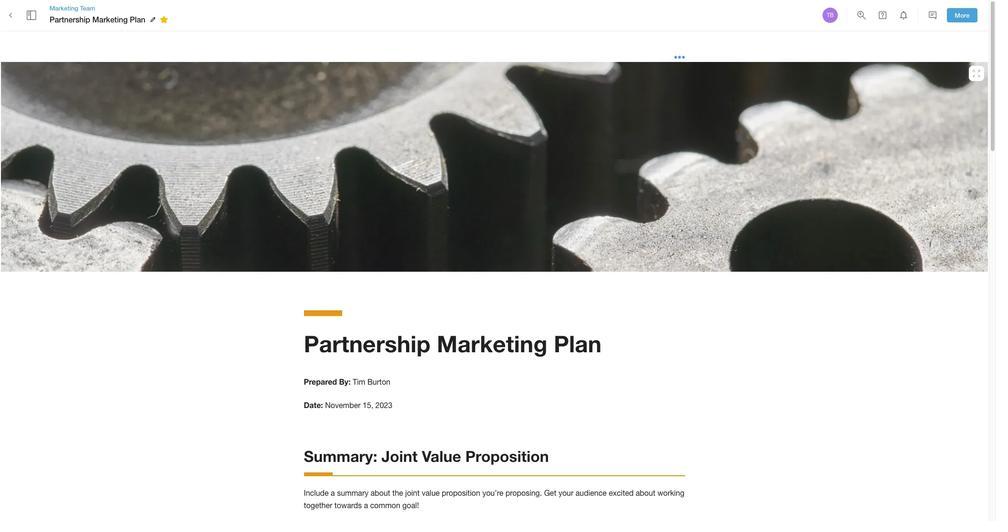 Task type: describe. For each thing, give the bounding box(es) containing it.
you're
[[483, 489, 504, 497]]

marketing team link
[[50, 4, 171, 12]]

more button
[[947, 8, 978, 23]]

joint
[[405, 489, 420, 497]]

2023
[[376, 401, 393, 410]]

by:
[[339, 377, 351, 386]]

0 vertical spatial marketing
[[50, 4, 78, 12]]

0 vertical spatial partnership
[[50, 15, 90, 24]]

together
[[304, 501, 333, 510]]

your
[[559, 489, 574, 497]]

value
[[422, 447, 461, 465]]

november
[[325, 401, 361, 410]]

joint
[[382, 447, 418, 465]]

summary
[[337, 489, 369, 497]]

include
[[304, 489, 329, 497]]

0 vertical spatial partnership marketing plan
[[50, 15, 145, 24]]

proposing.
[[506, 489, 542, 497]]

common
[[370, 501, 400, 510]]

more
[[955, 11, 970, 19]]

date:
[[304, 401, 323, 410]]

get
[[544, 489, 557, 497]]

audience
[[576, 489, 607, 497]]

the
[[393, 489, 403, 497]]



Task type: locate. For each thing, give the bounding box(es) containing it.
1 about from the left
[[371, 489, 390, 497]]

1 horizontal spatial marketing
[[92, 15, 128, 24]]

0 vertical spatial plan
[[130, 15, 145, 24]]

summary:
[[304, 447, 377, 465]]

0 horizontal spatial marketing
[[50, 4, 78, 12]]

include a summary about the joint value proposition you're proposing. get your audience excited about working together towards a common goal!
[[304, 489, 687, 510]]

partnership
[[50, 15, 90, 24], [304, 330, 431, 357]]

proposition
[[466, 447, 549, 465]]

1 vertical spatial partnership marketing plan
[[304, 330, 602, 357]]

1 horizontal spatial plan
[[554, 330, 602, 357]]

2 about from the left
[[636, 489, 656, 497]]

1 vertical spatial marketing
[[92, 15, 128, 24]]

a right include
[[331, 489, 335, 497]]

0 vertical spatial a
[[331, 489, 335, 497]]

burton
[[368, 378, 391, 386]]

1 horizontal spatial partnership
[[304, 330, 431, 357]]

tb button
[[822, 6, 840, 24]]

0 horizontal spatial plan
[[130, 15, 145, 24]]

marketing
[[50, 4, 78, 12], [92, 15, 128, 24], [437, 330, 548, 357]]

about
[[371, 489, 390, 497], [636, 489, 656, 497]]

15,
[[363, 401, 374, 410]]

2 vertical spatial marketing
[[437, 330, 548, 357]]

goal!
[[403, 501, 419, 510]]

towards
[[335, 501, 362, 510]]

remove favorite image
[[158, 14, 170, 25]]

1 vertical spatial a
[[364, 501, 368, 510]]

1 vertical spatial plan
[[554, 330, 602, 357]]

about up common at the bottom of page
[[371, 489, 390, 497]]

partnership up tim
[[304, 330, 431, 357]]

1 horizontal spatial partnership marketing plan
[[304, 330, 602, 357]]

summary: joint value proposition
[[304, 447, 549, 465]]

marketing team
[[50, 4, 95, 12]]

2 horizontal spatial marketing
[[437, 330, 548, 357]]

about right excited
[[636, 489, 656, 497]]

value
[[422, 489, 440, 497]]

partnership marketing plan
[[50, 15, 145, 24], [304, 330, 602, 357]]

partnership down marketing team
[[50, 15, 90, 24]]

team
[[80, 4, 95, 12]]

0 horizontal spatial about
[[371, 489, 390, 497]]

working
[[658, 489, 685, 497]]

tim
[[353, 378, 365, 386]]

0 horizontal spatial partnership marketing plan
[[50, 15, 145, 24]]

tb
[[827, 12, 834, 19]]

1 horizontal spatial a
[[364, 501, 368, 510]]

excited
[[609, 489, 634, 497]]

plan
[[130, 15, 145, 24], [554, 330, 602, 357]]

0 horizontal spatial partnership
[[50, 15, 90, 24]]

1 vertical spatial partnership
[[304, 330, 431, 357]]

a
[[331, 489, 335, 497], [364, 501, 368, 510]]

0 horizontal spatial a
[[331, 489, 335, 497]]

prepared
[[304, 377, 337, 386]]

proposition
[[442, 489, 480, 497]]

prepared by: tim burton
[[304, 377, 391, 386]]

a right "towards"
[[364, 501, 368, 510]]

1 horizontal spatial about
[[636, 489, 656, 497]]

date: november 15, 2023
[[304, 401, 393, 410]]



Task type: vqa. For each thing, say whether or not it's contained in the screenshot.
rightmost Plan
yes



